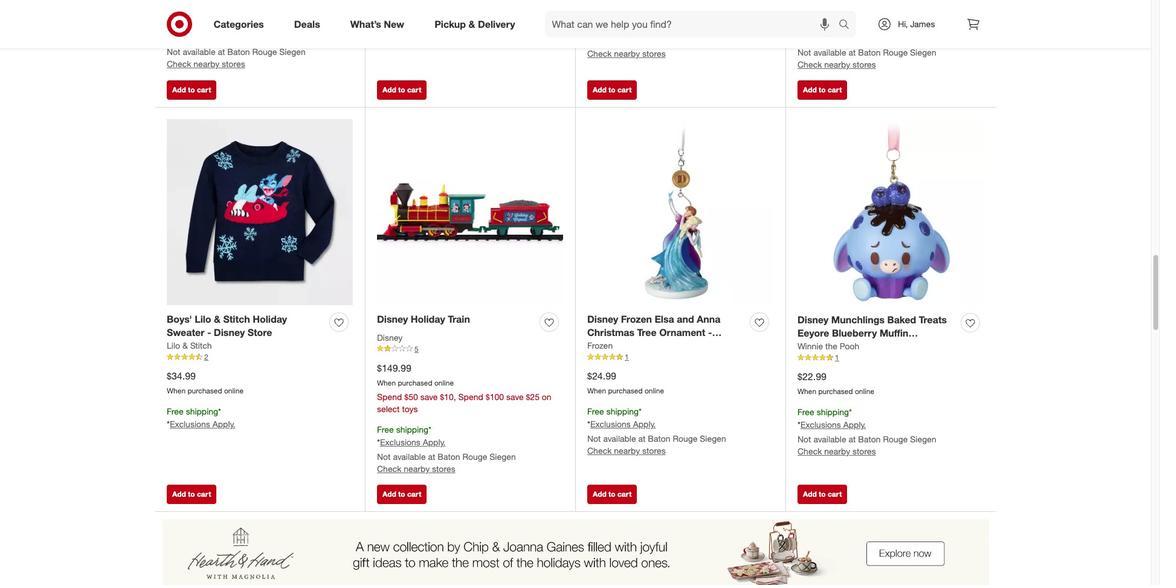 Task type: vqa. For each thing, say whether or not it's contained in the screenshot.
$22.99 When purchased online
yes



Task type: locate. For each thing, give the bounding box(es) containing it.
add to cart button
[[167, 80, 217, 99], [377, 80, 427, 99], [587, 80, 637, 99], [798, 80, 848, 99], [167, 484, 217, 504], [377, 484, 427, 504], [587, 484, 637, 504], [798, 484, 848, 504]]

0 vertical spatial ornament
[[659, 327, 706, 339]]

ornament inside the disney frozen elsa and anna christmas tree ornament - disney store
[[659, 327, 706, 339]]

1 vertical spatial lilo
[[167, 340, 180, 351]]

free shipping * * exclusions apply.
[[167, 406, 235, 429]]

1 link for tree
[[587, 352, 774, 362]]

disney
[[377, 313, 408, 325], [587, 313, 619, 325], [798, 313, 829, 325], [214, 327, 245, 339], [377, 332, 403, 342], [587, 340, 619, 352], [798, 355, 829, 367]]

purchased up the $50
[[398, 378, 432, 387]]

1 horizontal spatial -
[[708, 327, 712, 339]]

purchased for $24.99
[[608, 386, 643, 395]]

purchased down the $24.99 on the right bottom of page
[[608, 386, 643, 395]]

when for $22.99
[[798, 387, 817, 396]]

disney inside the boys' lilo & stitch holiday sweater - disney store
[[214, 327, 245, 339]]

1 holiday from the left
[[253, 313, 287, 325]]

0 vertical spatial stitch
[[223, 313, 250, 325]]

store inside 'disney munchlings baked treats eeyore blueberry muffin christmas tree ornament - disney store'
[[832, 355, 855, 367]]

tree down elsa
[[637, 327, 657, 339]]

store down pooh at the bottom right
[[832, 355, 855, 367]]

tree
[[637, 327, 657, 339], [848, 341, 867, 353]]

anna
[[697, 313, 721, 325]]

1 vertical spatial ornament
[[870, 341, 916, 353]]

1 link down and
[[587, 352, 774, 362]]

disney frozen elsa and anna christmas tree ornament - disney store link
[[587, 312, 745, 352]]

disney holiday train
[[377, 313, 470, 325]]

boys' lilo & stitch holiday sweater - disney store
[[167, 313, 287, 339]]

new
[[384, 18, 404, 30]]

pickup
[[435, 18, 466, 30]]

0 horizontal spatial save
[[420, 392, 438, 402]]

lilo
[[195, 313, 211, 325], [167, 340, 180, 351]]

- inside 'disney munchlings baked treats eeyore blueberry muffin christmas tree ornament - disney store'
[[919, 341, 923, 353]]

1 vertical spatial tree
[[848, 341, 867, 353]]

free shipping * * exclusions apply. not available at baton rouge siegen check nearby stores
[[587, 9, 726, 59], [167, 19, 306, 69], [798, 20, 937, 70], [587, 406, 726, 456], [798, 407, 937, 456], [377, 424, 516, 474]]

1 horizontal spatial save
[[506, 392, 524, 402]]

spend
[[377, 392, 402, 402], [458, 392, 483, 402]]

2 vertical spatial &
[[182, 340, 188, 351]]

1 vertical spatial stitch
[[190, 340, 212, 351]]

stitch up "store" on the bottom
[[223, 313, 250, 325]]

0 horizontal spatial spend
[[377, 392, 402, 402]]

boys' lilo & stitch holiday sweater - disney store link
[[167, 312, 325, 340]]

disney up disney link
[[377, 313, 408, 325]]

0 horizontal spatial ornament
[[659, 327, 706, 339]]

online
[[434, 378, 454, 387], [224, 386, 244, 395], [645, 386, 664, 395], [855, 387, 875, 396]]

0 horizontal spatial tree
[[637, 327, 657, 339]]

online down pooh at the bottom right
[[855, 387, 875, 396]]

purchased down "$22.99" at the right bottom of the page
[[819, 387, 853, 396]]

disney up the $24.99 on the right bottom of page
[[587, 340, 619, 352]]

& right "pickup"
[[469, 18, 475, 30]]

boys' lilo & stitch holiday sweater - disney store image
[[167, 119, 353, 305], [167, 119, 353, 305]]

at
[[639, 36, 646, 46], [218, 47, 225, 57], [849, 47, 856, 57], [639, 433, 646, 444], [849, 434, 856, 444], [428, 452, 435, 462]]

2 horizontal spatial -
[[919, 341, 923, 353]]

purchased for $22.99
[[819, 387, 853, 396]]

baked
[[887, 313, 916, 325]]

online down the disney frozen elsa and anna christmas tree ornament - disney store
[[645, 386, 664, 395]]

1 horizontal spatial 1
[[835, 353, 839, 362]]

boys'
[[167, 313, 192, 325]]

when inside '$22.99 when purchased online'
[[798, 387, 817, 396]]

stores
[[642, 48, 666, 59], [222, 59, 245, 69], [853, 59, 876, 70], [642, 445, 666, 456], [853, 446, 876, 456], [432, 464, 455, 474]]

sweater
[[167, 327, 205, 339]]

1 vertical spatial store
[[832, 355, 855, 367]]

save
[[420, 392, 438, 402], [506, 392, 524, 402]]

check nearby stores button
[[587, 48, 666, 60], [167, 58, 245, 70], [798, 59, 876, 71], [587, 445, 666, 457], [798, 445, 876, 457], [377, 463, 455, 475]]

lilo & stitch link
[[167, 340, 212, 352]]

1 vertical spatial &
[[214, 313, 221, 325]]

purchased inside $24.99 when purchased online
[[608, 386, 643, 395]]

- down the treats
[[919, 341, 923, 353]]

store right frozen link
[[621, 340, 645, 352]]

disney up frozen link
[[587, 313, 619, 325]]

stitch inside the boys' lilo & stitch holiday sweater - disney store
[[223, 313, 250, 325]]

search
[[834, 19, 863, 31]]

christmas inside 'disney munchlings baked treats eeyore blueberry muffin christmas tree ornament - disney store'
[[798, 341, 845, 353]]

deals link
[[284, 11, 335, 37]]

holiday
[[253, 313, 287, 325], [411, 313, 445, 325]]

online for $34.99
[[224, 386, 244, 395]]

exclusions apply. button
[[590, 21, 656, 33], [170, 31, 235, 44], [801, 32, 866, 44], [170, 418, 235, 430], [590, 418, 656, 430], [801, 419, 866, 431], [380, 436, 446, 449]]

online inside $24.99 when purchased online
[[645, 386, 664, 395]]

online inside $34.99 when purchased online
[[224, 386, 244, 395]]

$24.99 when purchased online
[[587, 370, 664, 395]]

0 vertical spatial frozen
[[621, 313, 652, 325]]

purchased for $149.99
[[398, 378, 432, 387]]

when inside $24.99 when purchased online
[[587, 386, 606, 395]]

0 vertical spatial tree
[[637, 327, 657, 339]]

- inside the boys' lilo & stitch holiday sweater - disney store
[[207, 327, 211, 339]]

online up $10,
[[434, 378, 454, 387]]

when down $149.99
[[377, 378, 396, 387]]

0 horizontal spatial christmas
[[587, 327, 635, 339]]

0 vertical spatial store
[[621, 340, 645, 352]]

purchased inside '$22.99 when purchased online'
[[819, 387, 853, 396]]

when down the $34.99
[[167, 386, 186, 395]]

purchased inside $149.99 when purchased online spend $50 save $10, spend $100 save $25 on select toys
[[398, 378, 432, 387]]

when inside $34.99 when purchased online
[[167, 386, 186, 395]]

categories
[[214, 18, 264, 30]]

christmas up frozen link
[[587, 327, 635, 339]]

1 vertical spatial christmas
[[798, 341, 845, 353]]

1 horizontal spatial store
[[832, 355, 855, 367]]

1 horizontal spatial lilo
[[195, 313, 211, 325]]

2 horizontal spatial &
[[469, 18, 475, 30]]

1 horizontal spatial holiday
[[411, 313, 445, 325]]

0 horizontal spatial 1 link
[[587, 352, 774, 362]]

- inside the disney frozen elsa and anna christmas tree ornament - disney store
[[708, 327, 712, 339]]

purchased inside $34.99 when purchased online
[[188, 386, 222, 395]]

nearby
[[614, 48, 640, 59], [194, 59, 219, 69], [825, 59, 850, 70], [614, 445, 640, 456], [825, 446, 850, 456], [404, 464, 430, 474]]

lilo up sweater
[[195, 313, 211, 325]]

free
[[587, 9, 604, 19], [167, 19, 184, 30], [377, 19, 394, 30], [798, 20, 815, 30], [167, 406, 184, 416], [587, 406, 604, 416], [798, 407, 815, 417], [377, 424, 394, 435]]

1 horizontal spatial tree
[[848, 341, 867, 353]]

0 vertical spatial christmas
[[587, 327, 635, 339]]

disney left "store" on the bottom
[[214, 327, 245, 339]]

-
[[207, 327, 211, 339], [708, 327, 712, 339], [919, 341, 923, 353]]

online for $22.99
[[855, 387, 875, 396]]

- down anna
[[708, 327, 712, 339]]

*
[[639, 9, 642, 19], [218, 19, 221, 30], [849, 20, 852, 30], [587, 22, 590, 32], [167, 32, 170, 42], [798, 33, 801, 43], [218, 406, 221, 416], [639, 406, 642, 416], [849, 407, 852, 417], [167, 419, 170, 429], [587, 419, 590, 429], [798, 419, 801, 430], [429, 424, 432, 435], [377, 437, 380, 447]]

1 save from the left
[[420, 392, 438, 402]]

0 horizontal spatial -
[[207, 327, 211, 339]]

ornament down and
[[659, 327, 706, 339]]

exclusions
[[590, 22, 631, 32], [170, 32, 210, 42], [801, 33, 841, 43], [170, 419, 210, 429], [590, 419, 631, 429], [801, 419, 841, 430], [380, 437, 421, 447]]

exclusions inside free shipping * * exclusions apply.
[[170, 419, 210, 429]]

&
[[469, 18, 475, 30], [214, 313, 221, 325], [182, 340, 188, 351]]

1 horizontal spatial 1 link
[[798, 352, 985, 363]]

$22.99
[[798, 371, 827, 383]]

frozen inside the disney frozen elsa and anna christmas tree ornament - disney store
[[621, 313, 652, 325]]

stitch
[[223, 313, 250, 325], [190, 340, 212, 351]]

What can we help you find? suggestions appear below search field
[[545, 11, 842, 37]]

& right "boys'"
[[214, 313, 221, 325]]

rouge
[[673, 36, 698, 46], [252, 47, 277, 57], [883, 47, 908, 57], [673, 433, 698, 444], [883, 434, 908, 444], [463, 452, 487, 462]]

frozen up the $24.99 on the right bottom of page
[[587, 340, 613, 351]]

2 save from the left
[[506, 392, 524, 402]]

1 horizontal spatial &
[[214, 313, 221, 325]]

1 link down muffin
[[798, 352, 985, 363]]

disney frozen elsa and anna christmas tree ornament - disney store image
[[587, 119, 774, 305], [587, 119, 774, 305]]

save left $25
[[506, 392, 524, 402]]

james
[[910, 19, 935, 29]]

lilo & stitch
[[167, 340, 212, 351]]

purchased up free shipping * * exclusions apply.
[[188, 386, 222, 395]]

disney munchlings baked treats eeyore blueberry muffin christmas tree ornament - disney store link
[[798, 313, 956, 367]]

0 horizontal spatial store
[[621, 340, 645, 352]]

apply.
[[633, 22, 656, 32], [213, 32, 235, 42], [844, 33, 866, 43], [213, 419, 235, 429], [633, 419, 656, 429], [844, 419, 866, 430], [423, 437, 446, 447]]

disney down winnie
[[798, 355, 829, 367]]

disney holiday train image
[[377, 119, 563, 305], [377, 119, 563, 305]]

0 vertical spatial &
[[469, 18, 475, 30]]

1 horizontal spatial christmas
[[798, 341, 845, 353]]

frozen left elsa
[[621, 313, 652, 325]]

lilo down sweater
[[167, 340, 180, 351]]

free inside free shipping * * exclusions apply.
[[167, 406, 184, 416]]

1 horizontal spatial stitch
[[223, 313, 250, 325]]

winnie the pooh
[[798, 341, 860, 351]]

train
[[448, 313, 470, 325]]

tree down the blueberry
[[848, 341, 867, 353]]

& down sweater
[[182, 340, 188, 351]]

holiday left train
[[411, 313, 445, 325]]

spend right $10,
[[458, 392, 483, 402]]

0 horizontal spatial lilo
[[167, 340, 180, 351]]

when down "$22.99" at the right bottom of the page
[[798, 387, 817, 396]]

online up free shipping * * exclusions apply.
[[224, 386, 244, 395]]

baton
[[648, 36, 671, 46], [227, 47, 250, 57], [858, 47, 881, 57], [648, 433, 671, 444], [858, 434, 881, 444], [438, 452, 460, 462]]

christmas inside the disney frozen elsa and anna christmas tree ornament - disney store
[[587, 327, 635, 339]]

christmas
[[587, 327, 635, 339], [798, 341, 845, 353]]

online inside $149.99 when purchased online spend $50 save $10, spend $100 save $25 on select toys
[[434, 378, 454, 387]]

1 horizontal spatial frozen
[[621, 313, 652, 325]]

& inside "link"
[[469, 18, 475, 30]]

1 link
[[587, 352, 774, 362], [798, 352, 985, 363]]

shipping inside free shipping * * exclusions apply.
[[186, 406, 218, 416]]

when inside $149.99 when purchased online spend $50 save $10, spend $100 save $25 on select toys
[[377, 378, 396, 387]]

5 link
[[377, 344, 563, 354]]

christmas down eeyore
[[798, 341, 845, 353]]

1 horizontal spatial ornament
[[870, 341, 916, 353]]

siegen
[[700, 36, 726, 46], [279, 47, 306, 57], [910, 47, 937, 57], [700, 433, 726, 444], [910, 434, 937, 444], [490, 452, 516, 462]]

when down the $24.99 on the right bottom of page
[[587, 386, 606, 395]]

shipping
[[607, 9, 639, 19], [186, 19, 218, 30], [396, 19, 429, 30], [817, 20, 849, 30], [186, 406, 218, 416], [607, 406, 639, 416], [817, 407, 849, 417], [396, 424, 429, 435]]

when for $149.99
[[377, 378, 396, 387]]

disney munchlings baked treats eeyore blueberry muffin christmas tree ornament - disney store image
[[798, 119, 985, 306], [798, 119, 985, 306]]

purchased
[[398, 378, 432, 387], [188, 386, 222, 395], [608, 386, 643, 395], [819, 387, 853, 396]]

1 horizontal spatial spend
[[458, 392, 483, 402]]

save right the $50
[[420, 392, 438, 402]]

what's new
[[350, 18, 404, 30]]

when
[[377, 378, 396, 387], [167, 386, 186, 395], [587, 386, 606, 395], [798, 387, 817, 396]]

toys
[[402, 404, 418, 414]]

stitch up the 2
[[190, 340, 212, 351]]

1 up $24.99 when purchased online
[[625, 352, 629, 362]]

frozen link
[[587, 340, 613, 352]]

blueberry
[[832, 327, 877, 339]]

apply. inside free shipping * * exclusions apply.
[[213, 419, 235, 429]]

to
[[188, 85, 195, 94], [398, 85, 405, 94], [609, 85, 616, 94], [819, 85, 826, 94], [188, 489, 195, 498], [398, 489, 405, 498], [609, 489, 616, 498], [819, 489, 826, 498]]

frozen
[[621, 313, 652, 325], [587, 340, 613, 351]]

add to cart
[[172, 85, 211, 94], [383, 85, 421, 94], [593, 85, 632, 94], [803, 85, 842, 94], [172, 489, 211, 498], [383, 489, 421, 498], [593, 489, 632, 498], [803, 489, 842, 498]]

0 vertical spatial lilo
[[195, 313, 211, 325]]

disney frozen elsa and anna christmas tree ornament - disney store
[[587, 313, 721, 352]]

winnie the pooh link
[[798, 340, 860, 352]]

0 horizontal spatial frozen
[[587, 340, 613, 351]]

2 link
[[167, 352, 353, 362]]

when for $24.99
[[587, 386, 606, 395]]

available
[[603, 36, 636, 46], [183, 47, 216, 57], [814, 47, 847, 57], [603, 433, 636, 444], [814, 434, 847, 444], [393, 452, 426, 462]]

0 horizontal spatial 1
[[625, 352, 629, 362]]

0 horizontal spatial &
[[182, 340, 188, 351]]

- right sweater
[[207, 327, 211, 339]]

treats
[[919, 313, 947, 325]]

1 for $22.99
[[835, 353, 839, 362]]

cart
[[197, 85, 211, 94], [407, 85, 421, 94], [618, 85, 632, 94], [828, 85, 842, 94], [197, 489, 211, 498], [407, 489, 421, 498], [618, 489, 632, 498], [828, 489, 842, 498]]

online inside '$22.99 when purchased online'
[[855, 387, 875, 396]]

free shipping
[[377, 19, 429, 30]]

store
[[621, 340, 645, 352], [832, 355, 855, 367]]

spend up "select" at the bottom left of the page
[[377, 392, 402, 402]]

ornament down muffin
[[870, 341, 916, 353]]

not
[[587, 36, 601, 46], [167, 47, 180, 57], [798, 47, 811, 57], [587, 433, 601, 444], [798, 434, 811, 444], [377, 452, 391, 462]]

holiday up "store" on the bottom
[[253, 313, 287, 325]]

check
[[587, 48, 612, 59], [167, 59, 191, 69], [798, 59, 822, 70], [587, 445, 612, 456], [798, 446, 822, 456], [377, 464, 402, 474]]

1 down the
[[835, 353, 839, 362]]

hi, james
[[898, 19, 935, 29]]

ornament
[[659, 327, 706, 339], [870, 341, 916, 353]]

0 horizontal spatial holiday
[[253, 313, 287, 325]]

1 vertical spatial frozen
[[587, 340, 613, 351]]



Task type: describe. For each thing, give the bounding box(es) containing it.
& for delivery
[[469, 18, 475, 30]]

5
[[415, 344, 419, 353]]

and
[[677, 313, 694, 325]]

$100
[[486, 392, 504, 402]]

$24.99
[[587, 370, 616, 382]]

select
[[377, 404, 400, 414]]

the
[[826, 341, 838, 351]]

store
[[248, 327, 272, 339]]

what's
[[350, 18, 381, 30]]

disney link
[[377, 332, 403, 344]]

$149.99 when purchased online spend $50 save $10, spend $100 save $25 on select toys
[[377, 362, 552, 414]]

pickup & delivery
[[435, 18, 515, 30]]

purchased for $34.99
[[188, 386, 222, 395]]

2 holiday from the left
[[411, 313, 445, 325]]

muffin
[[880, 327, 909, 339]]

disney up $149.99
[[377, 332, 403, 342]]

categories link
[[203, 11, 279, 37]]

online for $24.99
[[645, 386, 664, 395]]

tree inside 'disney munchlings baked treats eeyore blueberry muffin christmas tree ornament - disney store'
[[848, 341, 867, 353]]

munchlings
[[832, 313, 885, 325]]

$34.99 when purchased online
[[167, 370, 244, 395]]

winnie
[[798, 341, 823, 351]]

ornament inside 'disney munchlings baked treats eeyore blueberry muffin christmas tree ornament - disney store'
[[870, 341, 916, 353]]

0 horizontal spatial stitch
[[190, 340, 212, 351]]

lilo inside the boys' lilo & stitch holiday sweater - disney store
[[195, 313, 211, 325]]

disney munchlings baked treats eeyore blueberry muffin christmas tree ornament - disney store
[[798, 313, 947, 367]]

& for stitch
[[182, 340, 188, 351]]

& inside the boys' lilo & stitch holiday sweater - disney store
[[214, 313, 221, 325]]

$22.99 when purchased online
[[798, 371, 875, 396]]

2
[[204, 352, 208, 362]]

1 link for muffin
[[798, 352, 985, 363]]

2 spend from the left
[[458, 392, 483, 402]]

disney holiday train link
[[377, 312, 470, 326]]

online for $149.99
[[434, 378, 454, 387]]

pickup & delivery link
[[424, 11, 530, 37]]

$25
[[526, 392, 540, 402]]

$10,
[[440, 392, 456, 402]]

search button
[[834, 11, 863, 40]]

eeyore
[[798, 327, 829, 339]]

store inside the disney frozen elsa and anna christmas tree ornament - disney store
[[621, 340, 645, 352]]

$50
[[405, 392, 418, 402]]

advertisement region
[[155, 519, 996, 585]]

holiday inside the boys' lilo & stitch holiday sweater - disney store
[[253, 313, 287, 325]]

pooh
[[840, 341, 860, 351]]

1 for $24.99
[[625, 352, 629, 362]]

delivery
[[478, 18, 515, 30]]

when for $34.99
[[167, 386, 186, 395]]

$149.99
[[377, 362, 411, 374]]

tree inside the disney frozen elsa and anna christmas tree ornament - disney store
[[637, 327, 657, 339]]

elsa
[[655, 313, 674, 325]]

what's new link
[[340, 11, 420, 37]]

disney up eeyore
[[798, 313, 829, 325]]

deals
[[294, 18, 320, 30]]

hi,
[[898, 19, 908, 29]]

$34.99
[[167, 370, 196, 382]]

on
[[542, 392, 552, 402]]

1 spend from the left
[[377, 392, 402, 402]]



